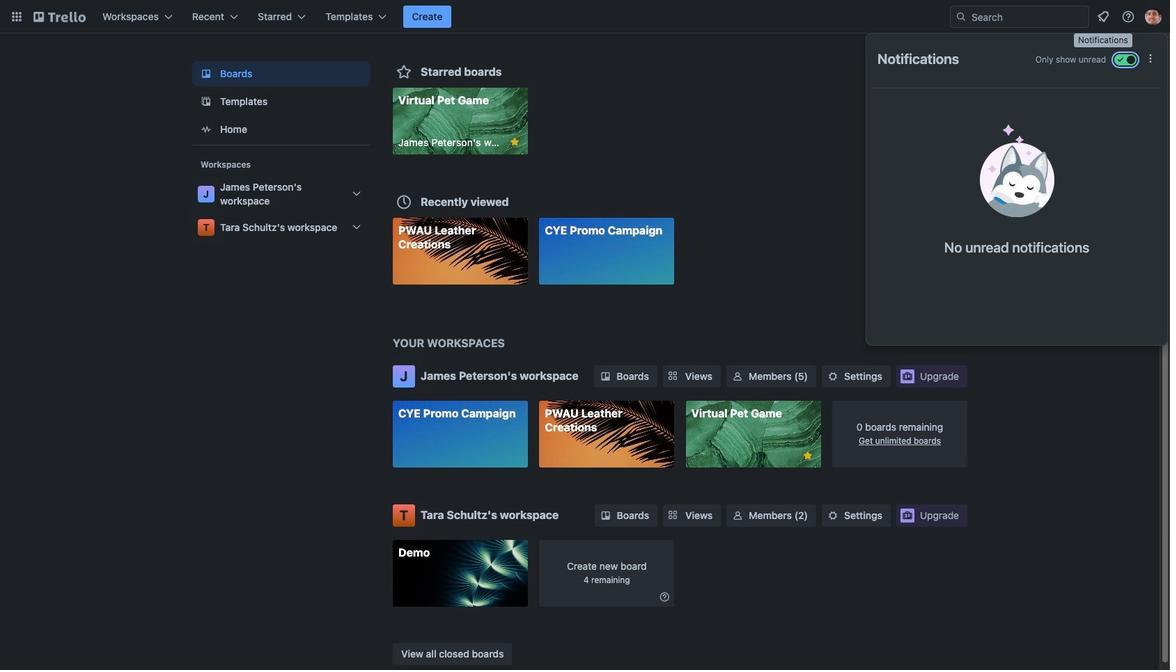 Task type: locate. For each thing, give the bounding box(es) containing it.
search image
[[956, 11, 967, 22]]

primary element
[[0, 0, 1170, 33]]

tooltip
[[1074, 33, 1132, 47]]

0 horizontal spatial sm image
[[599, 509, 613, 523]]

template board image
[[198, 93, 215, 110]]

sm image
[[731, 370, 745, 384], [826, 370, 840, 384], [599, 509, 613, 523]]

click to unstar this board. it will be removed from your starred list. image
[[508, 136, 521, 148]]

1 horizontal spatial sm image
[[731, 370, 745, 384]]

sm image
[[599, 370, 613, 384], [731, 509, 745, 523], [826, 509, 840, 523], [658, 590, 672, 604]]

2 horizontal spatial sm image
[[826, 370, 840, 384]]



Task type: vqa. For each thing, say whether or not it's contained in the screenshot.
the add image
no



Task type: describe. For each thing, give the bounding box(es) containing it.
back to home image
[[33, 6, 86, 28]]

board image
[[198, 65, 215, 82]]

Search field
[[950, 6, 1090, 28]]

open information menu image
[[1122, 10, 1136, 24]]

james peterson (jamespeterson93) image
[[1145, 8, 1162, 25]]

home image
[[198, 121, 215, 138]]

taco image
[[980, 125, 1054, 217]]

0 notifications image
[[1095, 8, 1112, 25]]



